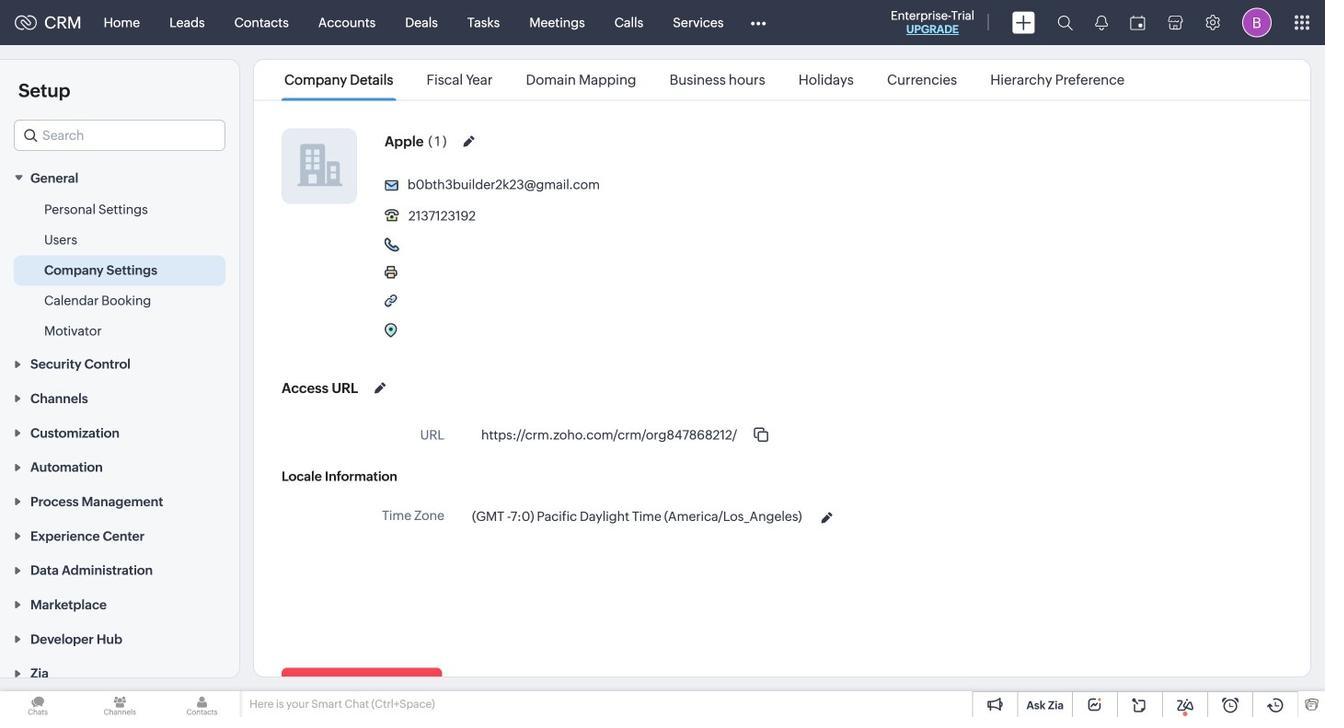 Task type: locate. For each thing, give the bounding box(es) containing it.
None field
[[14, 120, 226, 151]]

Search text field
[[15, 121, 225, 150]]

profile element
[[1232, 0, 1283, 45]]

companylogo image
[[283, 129, 356, 203]]

region
[[0, 195, 239, 346]]

signals element
[[1084, 0, 1119, 45]]

create menu element
[[1002, 0, 1047, 45]]

channels image
[[82, 691, 158, 717]]

calendar image
[[1130, 15, 1146, 30]]

list
[[268, 60, 1142, 100]]

Other Modules field
[[739, 8, 778, 37]]



Task type: vqa. For each thing, say whether or not it's contained in the screenshot.
Other Modules FIELD
yes



Task type: describe. For each thing, give the bounding box(es) containing it.
search element
[[1047, 0, 1084, 45]]

contacts image
[[164, 691, 240, 717]]

create menu image
[[1013, 12, 1036, 34]]

logo image
[[15, 15, 37, 30]]

signals image
[[1095, 15, 1108, 30]]

chats image
[[0, 691, 76, 717]]

search image
[[1058, 15, 1073, 30]]

profile image
[[1243, 8, 1272, 37]]



